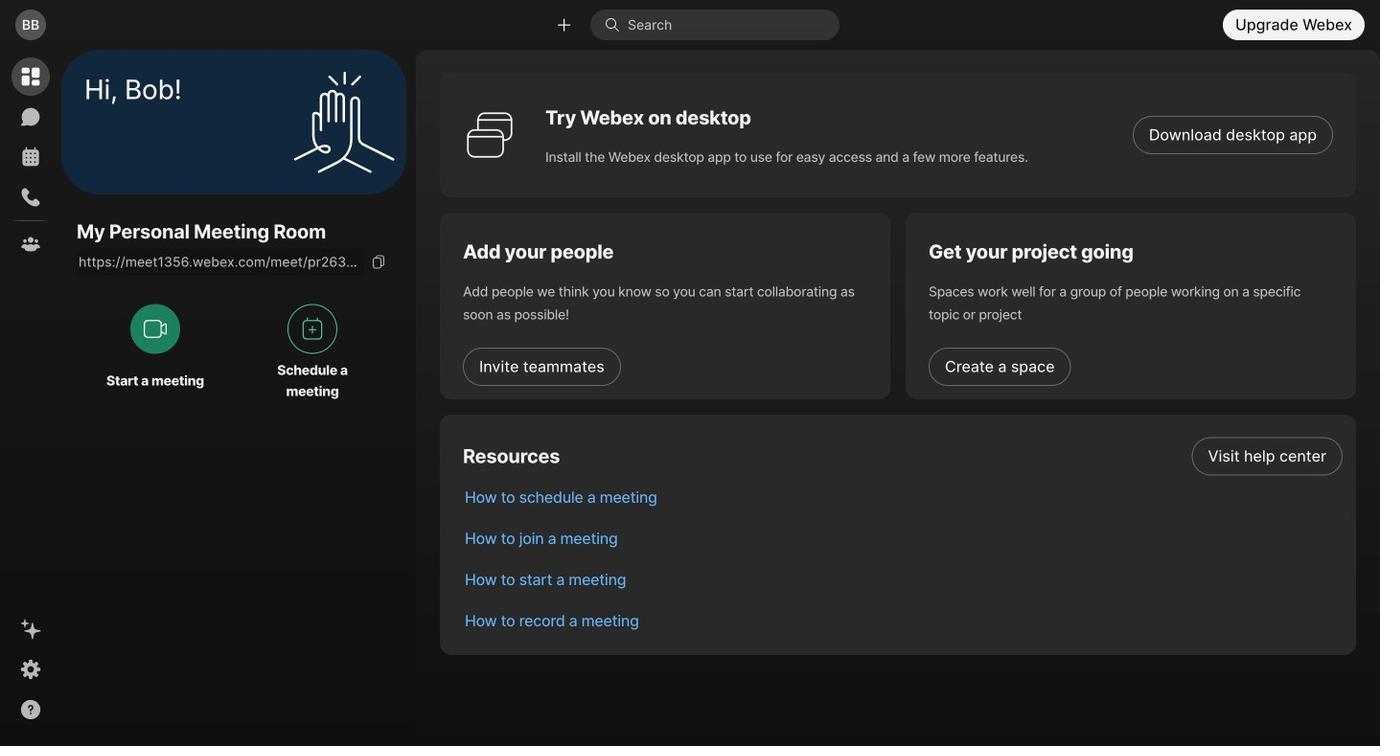Task type: describe. For each thing, give the bounding box(es) containing it.
two hands high fiving image
[[287, 65, 402, 180]]

2 list item from the top
[[450, 478, 1357, 519]]

5 list item from the top
[[450, 601, 1357, 642]]

1 list item from the top
[[450, 436, 1357, 478]]



Task type: vqa. For each thing, say whether or not it's contained in the screenshot.
two hands high fiving image
yes



Task type: locate. For each thing, give the bounding box(es) containing it.
4 list item from the top
[[450, 560, 1357, 601]]

webex tab list
[[12, 58, 50, 264]]

navigation
[[0, 50, 61, 747]]

None text field
[[77, 249, 364, 275]]

list item
[[450, 436, 1357, 478], [450, 478, 1357, 519], [450, 519, 1357, 560], [450, 560, 1357, 601], [450, 601, 1357, 642]]

3 list item from the top
[[450, 519, 1357, 560]]



